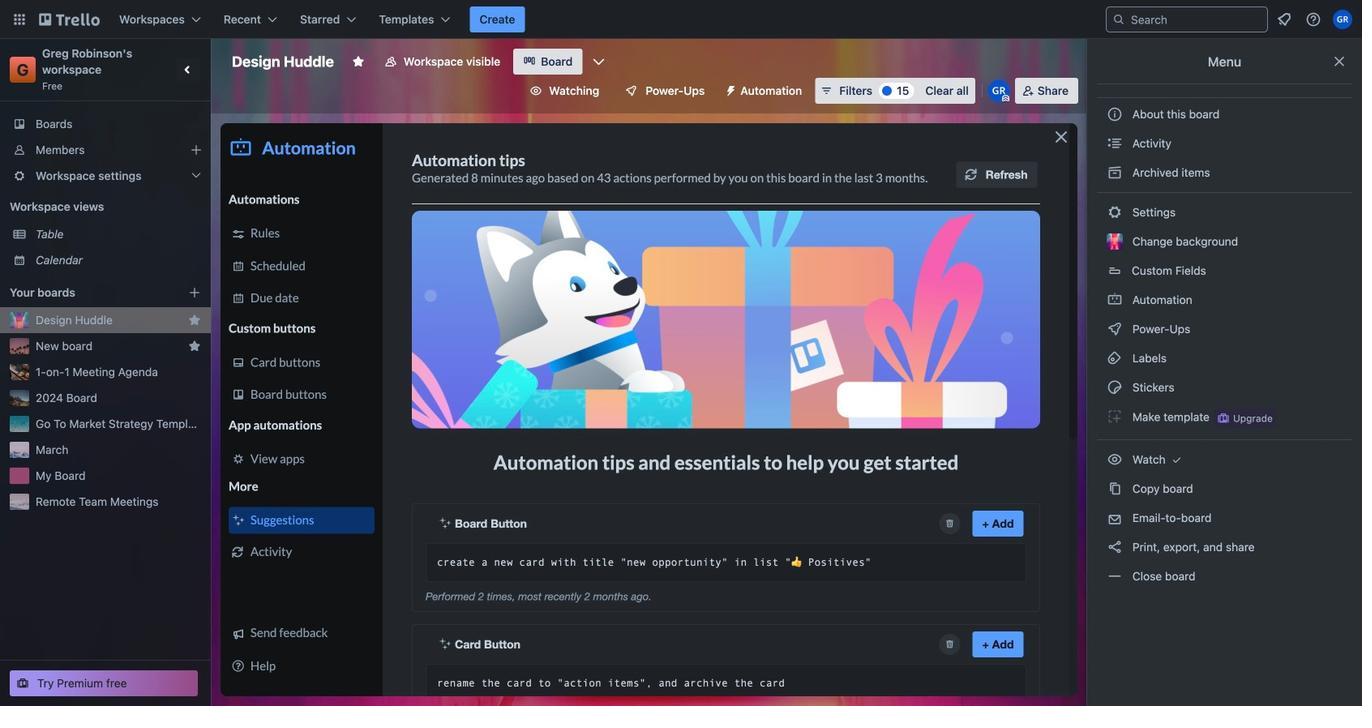 Task type: locate. For each thing, give the bounding box(es) containing it.
search image
[[1113, 13, 1126, 26]]

2 starred icon image from the top
[[188, 340, 201, 353]]

back to home image
[[39, 6, 100, 32]]

primary element
[[0, 0, 1362, 39]]

sm image
[[718, 78, 741, 101], [1107, 135, 1123, 152], [1107, 204, 1123, 221], [1107, 350, 1123, 367], [1107, 380, 1123, 396], [1107, 409, 1123, 425], [1107, 452, 1123, 468]]

0 vertical spatial starred icon image
[[188, 314, 201, 327]]

star or unstar board image
[[352, 55, 365, 68]]

1 starred icon image from the top
[[188, 314, 201, 327]]

greg robinson (gregrobinson96) image
[[1333, 10, 1353, 29], [988, 79, 1010, 102]]

1 vertical spatial greg robinson (gregrobinson96) image
[[988, 79, 1010, 102]]

1 horizontal spatial greg robinson (gregrobinson96) image
[[1333, 10, 1353, 29]]

starred icon image
[[188, 314, 201, 327], [188, 340, 201, 353]]

Search field
[[1126, 8, 1267, 31]]

1 vertical spatial starred icon image
[[188, 340, 201, 353]]

sm image
[[1107, 165, 1123, 181], [1107, 292, 1123, 308], [1107, 321, 1123, 337], [1169, 452, 1185, 468], [1107, 481, 1123, 497], [1107, 539, 1123, 555], [1107, 568, 1123, 585]]

this member is an admin of this board. image
[[1002, 95, 1009, 102]]



Task type: describe. For each thing, give the bounding box(es) containing it.
0 horizontal spatial greg robinson (gregrobinson96) image
[[988, 79, 1010, 102]]

open information menu image
[[1306, 11, 1322, 28]]

Board name text field
[[224, 49, 342, 75]]

0 notifications image
[[1275, 10, 1294, 29]]

customize views image
[[591, 54, 607, 70]]

0 vertical spatial greg robinson (gregrobinson96) image
[[1333, 10, 1353, 29]]

workspace navigation collapse icon image
[[177, 58, 199, 81]]

your boards with 8 items element
[[10, 283, 164, 302]]

add board image
[[188, 286, 201, 299]]



Task type: vqa. For each thing, say whether or not it's contained in the screenshot.
2nd forward image from the bottom of the page
no



